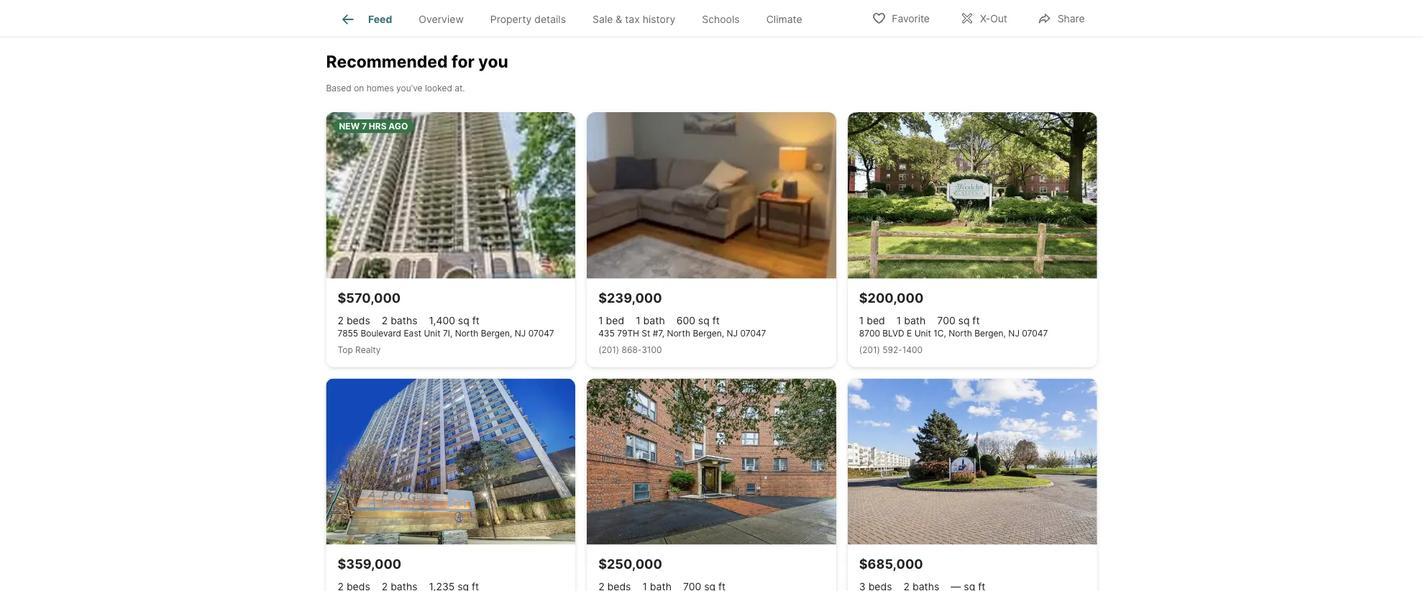 Task type: vqa. For each thing, say whether or not it's contained in the screenshot.
$2,850 /mo
no



Task type: locate. For each thing, give the bounding box(es) containing it.
bergen,
[[481, 328, 513, 339], [693, 328, 725, 339], [975, 328, 1007, 339]]

07047 for $570,000
[[529, 328, 555, 339]]

2 bergen, from the left
[[693, 328, 725, 339]]

07047 inside 7855 boulevard east unit 7i, north bergen, nj 07047 top realty
[[529, 328, 555, 339]]

nj inside 7855 boulevard east unit 7i, north bergen, nj 07047 top realty
[[515, 328, 526, 339]]

1 bath up st
[[636, 315, 665, 327]]

2 horizontal spatial ft
[[973, 315, 980, 327]]

1 unit from the left
[[424, 328, 441, 339]]

2 horizontal spatial sq
[[959, 315, 970, 327]]

sale & tax history
[[593, 13, 676, 25]]

1 1 bath from the left
[[636, 315, 665, 327]]

2 up 7855
[[338, 315, 344, 327]]

0 horizontal spatial unit
[[424, 328, 441, 339]]

3 nj from the left
[[1009, 328, 1020, 339]]

bergen, down 700 sq ft
[[975, 328, 1007, 339]]

overview
[[419, 13, 464, 25]]

unit right the e
[[915, 328, 932, 339]]

1 up blvd
[[897, 315, 902, 327]]

2 horizontal spatial bergen,
[[975, 328, 1007, 339]]

bath up the #7,
[[644, 315, 665, 327]]

$570,000
[[338, 290, 401, 306]]

07047 inside 8700 blvd e unit 1c, north bergen, nj 07047 (201) 592-1400
[[1023, 328, 1049, 339]]

new jersey multiple listing service, inc. (njmls) image
[[326, 121, 362, 125], [848, 387, 884, 391]]

1 bed from the left
[[606, 315, 625, 327]]

0 horizontal spatial ft
[[472, 315, 480, 327]]

1 horizontal spatial sq
[[699, 315, 710, 327]]

2 baths
[[382, 315, 418, 327]]

bath for $239,000
[[644, 315, 665, 327]]

4 1 from the left
[[897, 315, 902, 327]]

blvd
[[883, 328, 905, 339]]

7
[[362, 121, 367, 131]]

1 bed
[[599, 315, 625, 327], [860, 315, 886, 327]]

0 horizontal spatial 1 bed
[[599, 315, 625, 327]]

unit left 7i,
[[424, 328, 441, 339]]

1 bergen, from the left
[[481, 328, 513, 339]]

2 for 2 baths
[[382, 315, 388, 327]]

north down 600
[[667, 328, 691, 339]]

bed up 435
[[606, 315, 625, 327]]

(201) inside 8700 blvd e unit 1c, north bergen, nj 07047 (201) 592-1400
[[860, 345, 881, 355]]

0 horizontal spatial bath
[[644, 315, 665, 327]]

2 for 2 beds
[[338, 315, 344, 327]]

1,400
[[429, 315, 455, 327]]

unit inside 7855 boulevard east unit 7i, north bergen, nj 07047 top realty
[[424, 328, 441, 339]]

feed
[[368, 13, 392, 25]]

sale
[[593, 13, 613, 25]]

ft right 700
[[973, 315, 980, 327]]

7i,
[[443, 328, 453, 339]]

bed for $200,000
[[867, 315, 886, 327]]

1 vertical spatial new jersey multiple listing service, inc. (njmls) image
[[848, 387, 884, 391]]

3 ft from the left
[[973, 315, 980, 327]]

(201) down '8700'
[[860, 345, 881, 355]]

ft for $200,000
[[973, 315, 980, 327]]

1 horizontal spatial nj
[[727, 328, 738, 339]]

3 bergen, from the left
[[975, 328, 1007, 339]]

2 up boulevard
[[382, 315, 388, 327]]

600
[[677, 315, 696, 327]]

2 beds
[[338, 315, 370, 327]]

1 horizontal spatial north
[[667, 328, 691, 339]]

looked
[[425, 83, 452, 94]]

sq for $200,000
[[959, 315, 970, 327]]

bergen, inside 8700 blvd e unit 1c, north bergen, nj 07047 (201) 592-1400
[[975, 328, 1007, 339]]

bath
[[644, 315, 665, 327], [905, 315, 926, 327]]

1 nj from the left
[[515, 328, 526, 339]]

new jersey multiple listing service, inc. (njmls) image left hrs
[[326, 121, 362, 125]]

3100
[[642, 345, 662, 355]]

bergen, inside 7855 boulevard east unit 7i, north bergen, nj 07047 top realty
[[481, 328, 513, 339]]

sq right 700
[[959, 315, 970, 327]]

2 bed from the left
[[867, 315, 886, 327]]

north down 700 sq ft
[[949, 328, 973, 339]]

bergen, down 600 sq ft
[[693, 328, 725, 339]]

nj
[[515, 328, 526, 339], [727, 328, 738, 339], [1009, 328, 1020, 339]]

climate
[[767, 13, 803, 25]]

ft right 600
[[713, 315, 720, 327]]

1 bed up 435
[[599, 315, 625, 327]]

on
[[354, 83, 364, 94]]

bed
[[606, 315, 625, 327], [867, 315, 886, 327]]

0 vertical spatial new jersey multiple listing service, inc. (njmls) image
[[326, 121, 362, 125]]

1 up '8700'
[[860, 315, 864, 327]]

ft
[[472, 315, 480, 327], [713, 315, 720, 327], [973, 315, 980, 327]]

$685,000
[[860, 557, 924, 572]]

0 horizontal spatial north
[[455, 328, 479, 339]]

north
[[455, 328, 479, 339], [667, 328, 691, 339], [949, 328, 973, 339]]

2 ft from the left
[[713, 315, 720, 327]]

1 bed up '8700'
[[860, 315, 886, 327]]

0 horizontal spatial 2
[[338, 315, 344, 327]]

schools tab
[[689, 2, 753, 37]]

1 horizontal spatial 2
[[382, 315, 388, 327]]

1 horizontal spatial 1 bed
[[860, 315, 886, 327]]

x-out
[[981, 13, 1008, 25]]

$250,000 button
[[587, 379, 837, 591]]

bergen, right 7i,
[[481, 328, 513, 339]]

0 horizontal spatial new jersey multiple listing service, inc. (njmls) image
[[326, 121, 362, 125]]

north down 1,400 sq ft
[[455, 328, 479, 339]]

photo of 435 79th st #7, north bergen, nj 07047 image
[[587, 112, 837, 279]]

sq right 1,400
[[458, 315, 470, 327]]

climate tab
[[753, 2, 816, 37]]

1 horizontal spatial unit
[[915, 328, 932, 339]]

sq right 600
[[699, 315, 710, 327]]

tab list
[[326, 0, 828, 37]]

1
[[599, 315, 603, 327], [636, 315, 641, 327], [860, 315, 864, 327], [897, 315, 902, 327]]

0 horizontal spatial nj
[[515, 328, 526, 339]]

1 ft from the left
[[472, 315, 480, 327]]

1 bed for $200,000
[[860, 315, 886, 327]]

0 horizontal spatial 07047
[[529, 328, 555, 339]]

2 horizontal spatial nj
[[1009, 328, 1020, 339]]

bed up '8700'
[[867, 315, 886, 327]]

0 horizontal spatial 1 bath
[[636, 315, 665, 327]]

x-
[[981, 13, 991, 25]]

1 horizontal spatial new jersey multiple listing service, inc. (njmls) image
[[848, 387, 884, 391]]

$685,000 button
[[848, 379, 1098, 591]]

sq for $239,000
[[699, 315, 710, 327]]

1 up 435
[[599, 315, 603, 327]]

2 07047 from the left
[[741, 328, 767, 339]]

0 horizontal spatial bergen,
[[481, 328, 513, 339]]

1 north from the left
[[455, 328, 479, 339]]

2 sq from the left
[[699, 315, 710, 327]]

ft right 1,400
[[472, 315, 480, 327]]

1 horizontal spatial bergen,
[[693, 328, 725, 339]]

2 2 from the left
[[382, 315, 388, 327]]

1 horizontal spatial bed
[[867, 315, 886, 327]]

2 horizontal spatial 07047
[[1023, 328, 1049, 339]]

1 bed for $239,000
[[599, 315, 625, 327]]

(201)
[[599, 345, 620, 355], [860, 345, 881, 355]]

1 bath from the left
[[644, 315, 665, 327]]

(201) down 435
[[599, 345, 620, 355]]

2
[[338, 315, 344, 327], [382, 315, 388, 327]]

07047
[[529, 328, 555, 339], [741, 328, 767, 339], [1023, 328, 1049, 339]]

out
[[991, 13, 1008, 25]]

1 2 from the left
[[338, 315, 344, 327]]

1 (201) from the left
[[599, 345, 620, 355]]

nj for $200,000
[[1009, 328, 1020, 339]]

0 horizontal spatial (201)
[[599, 345, 620, 355]]

bath up the e
[[905, 315, 926, 327]]

1 horizontal spatial (201)
[[860, 345, 881, 355]]

based
[[326, 83, 352, 94]]

1 horizontal spatial ft
[[713, 315, 720, 327]]

1 horizontal spatial 1 bath
[[897, 315, 926, 327]]

2 nj from the left
[[727, 328, 738, 339]]

1 sq from the left
[[458, 315, 470, 327]]

592-
[[883, 345, 903, 355]]

photo of 8811 bergenline ave #35, north bergen, nj 07047 image
[[587, 379, 837, 545]]

unit
[[424, 328, 441, 339], [915, 328, 932, 339]]

1 horizontal spatial 07047
[[741, 328, 767, 339]]

sq
[[458, 315, 470, 327], [699, 315, 710, 327], [959, 315, 970, 327]]

bath for $200,000
[[905, 315, 926, 327]]

1 up 79th
[[636, 315, 641, 327]]

2 bath from the left
[[905, 315, 926, 327]]

unit for $570,000
[[424, 328, 441, 339]]

north inside 8700 blvd e unit 1c, north bergen, nj 07047 (201) 592-1400
[[949, 328, 973, 339]]

2 north from the left
[[667, 328, 691, 339]]

new jersey multiple listing service, inc. (njmls) image down 592-
[[848, 387, 884, 391]]

overview tab
[[406, 2, 477, 37]]

2 (201) from the left
[[860, 345, 881, 355]]

1c,
[[934, 328, 947, 339]]

0 horizontal spatial bed
[[606, 315, 625, 327]]

2 1 bed from the left
[[860, 315, 886, 327]]

2 1 bath from the left
[[897, 315, 926, 327]]

property details tab
[[477, 2, 580, 37]]

1 bath
[[636, 315, 665, 327], [897, 315, 926, 327]]

2 horizontal spatial north
[[949, 328, 973, 339]]

2 unit from the left
[[915, 328, 932, 339]]

ft for $239,000
[[713, 315, 720, 327]]

3 07047 from the left
[[1023, 328, 1049, 339]]

3 north from the left
[[949, 328, 973, 339]]

north for $200,000
[[949, 328, 973, 339]]

unit inside 8700 blvd e unit 1c, north bergen, nj 07047 (201) 592-1400
[[915, 328, 932, 339]]

st
[[642, 328, 651, 339]]

8700 blvd e unit 1c, north bergen, nj 07047 (201) 592-1400
[[860, 328, 1049, 355]]

1 1 bed from the left
[[599, 315, 625, 327]]

700
[[938, 315, 956, 327]]

1 07047 from the left
[[529, 328, 555, 339]]

nj inside 8700 blvd e unit 1c, north bergen, nj 07047 (201) 592-1400
[[1009, 328, 1020, 339]]

1 horizontal spatial bath
[[905, 315, 926, 327]]

3 sq from the left
[[959, 315, 970, 327]]

1 bath up the e
[[897, 315, 926, 327]]

north inside 7855 boulevard east unit 7i, north bergen, nj 07047 top realty
[[455, 328, 479, 339]]

nj for $570,000
[[515, 328, 526, 339]]

0 horizontal spatial sq
[[458, 315, 470, 327]]



Task type: describe. For each thing, give the bounding box(es) containing it.
boulevard
[[361, 328, 402, 339]]

1,400 sq ft
[[429, 315, 480, 327]]

unit for $200,000
[[915, 328, 932, 339]]

new jersey multiple listing service, inc. (njmls) image inside $685,000 button
[[848, 387, 884, 391]]

sale & tax history tab
[[580, 2, 689, 37]]

baths
[[391, 315, 418, 327]]

for
[[452, 51, 475, 71]]

details
[[535, 13, 566, 25]]

$359,000 button
[[326, 379, 576, 591]]

property details
[[491, 13, 566, 25]]

north for $570,000
[[455, 328, 479, 339]]

2 1 from the left
[[636, 315, 641, 327]]

700 sq ft
[[938, 315, 980, 327]]

property
[[491, 13, 532, 25]]

bergen, inside 435 79th st #7, north bergen, nj 07047 (201) 868-3100
[[693, 328, 725, 339]]

photo of 250 gorge rd unit 5b, cliffside park, nj 07010 image
[[326, 379, 576, 545]]

1 bath for $239,000
[[636, 315, 665, 327]]

868-
[[622, 345, 642, 355]]

you
[[479, 51, 509, 71]]

share button
[[1026, 3, 1098, 33]]

435 79th st #7, north bergen, nj 07047 (201) 868-3100
[[599, 328, 767, 355]]

ft for $570,000
[[472, 315, 480, 327]]

07047 for $200,000
[[1023, 328, 1049, 339]]

photo of 8700 blvd e unit 1c, north bergen, nj 07047 image
[[848, 112, 1098, 279]]

1 1 from the left
[[599, 315, 603, 327]]

beds
[[347, 315, 370, 327]]

feed link
[[340, 11, 392, 28]]

#7,
[[653, 328, 665, 339]]

top
[[338, 345, 353, 355]]

tab list containing feed
[[326, 0, 828, 37]]

favorite button
[[860, 3, 943, 33]]

photo of 101 the promenade, edgewater, nj 07020 image
[[848, 379, 1098, 545]]

07047 inside 435 79th st #7, north bergen, nj 07047 (201) 868-3100
[[741, 328, 767, 339]]

new
[[339, 121, 360, 131]]

$359,000
[[338, 557, 402, 572]]

1400
[[903, 345, 923, 355]]

nj inside 435 79th st #7, north bergen, nj 07047 (201) 868-3100
[[727, 328, 738, 339]]

1 bath for $200,000
[[897, 315, 926, 327]]

ago
[[389, 121, 408, 131]]

history
[[643, 13, 676, 25]]

favorite
[[892, 13, 930, 25]]

realty
[[356, 345, 381, 355]]

recommended for you
[[326, 51, 509, 71]]

e
[[907, 328, 913, 339]]

hrs
[[369, 121, 387, 131]]

bed for $239,000
[[606, 315, 625, 327]]

8700
[[860, 328, 881, 339]]

tax
[[625, 13, 640, 25]]

bergen, for $200,000
[[975, 328, 1007, 339]]

x-out button
[[948, 3, 1020, 33]]

north inside 435 79th st #7, north bergen, nj 07047 (201) 868-3100
[[667, 328, 691, 339]]

$250,000
[[599, 557, 663, 572]]

photo of 7855 boulevard east unit 7i, north bergen, nj 07047 image
[[326, 112, 576, 279]]

at.
[[455, 83, 465, 94]]

435
[[599, 328, 615, 339]]

share
[[1058, 13, 1085, 25]]

sq for $570,000
[[458, 315, 470, 327]]

new 7 hrs ago
[[339, 121, 408, 131]]

you've
[[396, 83, 423, 94]]

$239,000
[[599, 290, 662, 306]]

based on homes you've looked at.
[[326, 83, 465, 94]]

(201) inside 435 79th st #7, north bergen, nj 07047 (201) 868-3100
[[599, 345, 620, 355]]

$200,000
[[860, 290, 924, 306]]

&
[[616, 13, 623, 25]]

7855 boulevard east unit 7i, north bergen, nj 07047 top realty
[[338, 328, 555, 355]]

recommended
[[326, 51, 448, 71]]

bergen, for $570,000
[[481, 328, 513, 339]]

east
[[404, 328, 422, 339]]

3 1 from the left
[[860, 315, 864, 327]]

homes
[[367, 83, 394, 94]]

schools
[[702, 13, 740, 25]]

600 sq ft
[[677, 315, 720, 327]]

79th
[[618, 328, 640, 339]]

7855
[[338, 328, 358, 339]]



